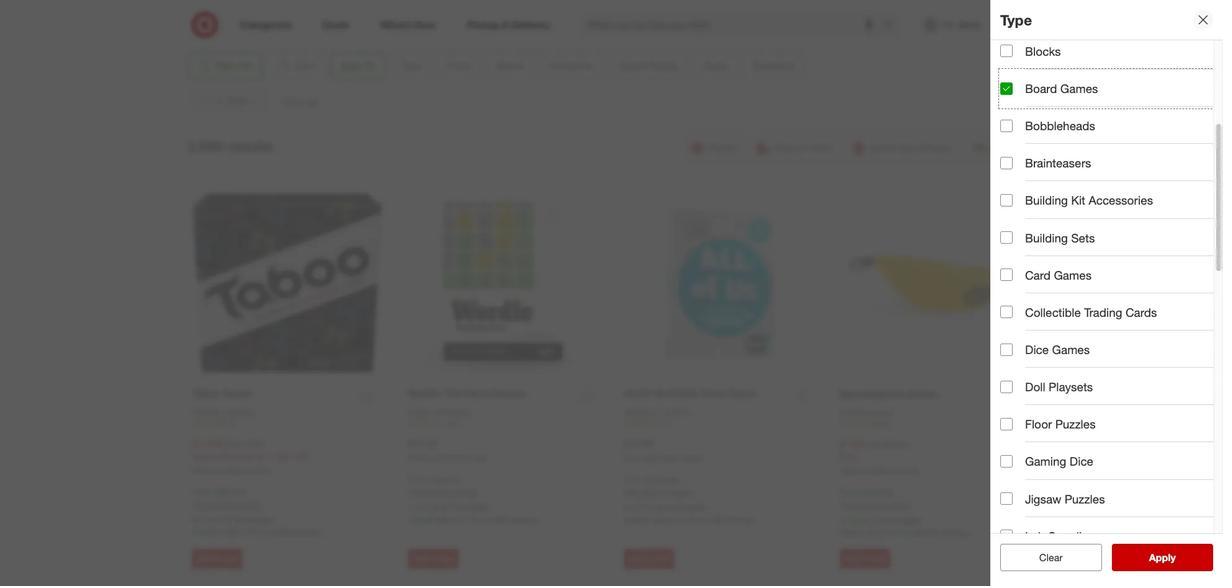 Task type: describe. For each thing, give the bounding box(es) containing it.
exclusions for 127
[[411, 487, 452, 498]]

building sets
[[1025, 231, 1095, 245]]

years for 2–4 years
[[420, 25, 440, 36]]

0 horizontal spatial dice
[[1025, 343, 1049, 357]]

5–7 years
[[529, 25, 567, 36]]

blocks
[[1025, 44, 1061, 58]]

games for card games
[[1054, 268, 1092, 282]]

$15.69 reg $19.89 sale ends today at 1:00pm pt when purchased online
[[192, 437, 309, 476]]

8–10 years link
[[612, 0, 738, 37]]

when inside $7.99 reg $15.99 sale when purchased online
[[840, 467, 859, 476]]

card
[[1025, 268, 1051, 282]]

Gaming Dice checkbox
[[1000, 455, 1013, 468]]

Blocks checkbox
[[1000, 45, 1013, 57]]

8–10
[[653, 25, 673, 36]]

Building Kit Accessories checkbox
[[1000, 194, 1013, 207]]

clear button
[[1000, 544, 1102, 572]]

pickup for 33
[[726, 515, 752, 525]]

stock for 503
[[849, 515, 870, 526]]

ends
[[211, 451, 230, 462]]

at for 33
[[657, 502, 664, 513]]

at for 127
[[441, 502, 448, 513]]

within for 127
[[435, 515, 458, 525]]

What can we help you find? suggestions appear below search field
[[580, 11, 887, 38]]

$18.59
[[408, 437, 437, 450]]

today
[[233, 451, 255, 462]]

apply. for 127
[[455, 487, 478, 498]]

sets
[[1071, 231, 1095, 245]]

type
[[1000, 11, 1032, 28]]

purchased inside $12.99 when purchased online
[[645, 454, 680, 463]]

when inside $12.99 when purchased online
[[624, 454, 643, 463]]

pickup for 503
[[942, 528, 968, 538]]

shipping for 2
[[211, 487, 245, 497]]

kit
[[1071, 193, 1085, 208]]

brainteasers
[[1025, 156, 1091, 170]]

free shipping * * exclusions apply. in stock at  northgate ready within 2 hours with pickup for 503
[[840, 487, 968, 538]]

gaming
[[1025, 454, 1066, 469]]

Jigsaw Puzzles checkbox
[[1000, 493, 1013, 505]]

free for 127
[[408, 474, 425, 485]]

free for 503
[[840, 487, 857, 498]]

$12.99 when purchased online
[[624, 437, 702, 463]]

$18.59 when purchased online
[[408, 437, 487, 463]]

northgate for 2
[[235, 515, 274, 525]]

apply button
[[1112, 544, 1213, 572]]

search button
[[878, 11, 908, 41]]

apply. for 503
[[887, 500, 910, 511]]

at for 503
[[873, 515, 880, 526]]

2 for 503
[[892, 528, 897, 538]]

apply
[[1149, 552, 1176, 564]]

collectible trading cards
[[1025, 305, 1157, 319]]

online inside $15.69 reg $19.89 sale ends today at 1:00pm pt when purchased online
[[251, 466, 271, 476]]

lab supplies
[[1025, 529, 1094, 543]]

2,099 results
[[187, 137, 273, 155]]

within for 2
[[219, 527, 242, 537]]

years for 11–13 years
[[805, 25, 826, 36]]

reg for $7.99
[[866, 439, 879, 450]]

within for 33
[[651, 515, 674, 525]]

2 for 2
[[244, 527, 249, 537]]

0–24 months link
[[231, 0, 358, 37]]

exclusions apply. link for 127
[[411, 487, 478, 498]]

0–24
[[269, 25, 289, 36]]

online inside $18.59 when purchased online
[[467, 454, 487, 463]]

Board Games checkbox
[[1000, 82, 1013, 95]]

2 link
[[192, 419, 383, 429]]

within for 503
[[867, 528, 890, 538]]

bobbleheads
[[1025, 119, 1095, 133]]

years for 5–7 years
[[546, 25, 567, 36]]

cards
[[1126, 305, 1157, 319]]

Lab Supplies checkbox
[[1000, 530, 1013, 542]]

shipping for 33
[[643, 474, 676, 485]]

in for 127
[[408, 502, 415, 513]]

14+ years link
[[865, 0, 992, 37]]

1 horizontal spatial dice
[[1070, 454, 1093, 469]]

online inside $7.99 reg $15.99 sale when purchased online
[[898, 467, 918, 476]]

type dialog
[[990, 0, 1223, 586]]

free shipping * * exclusions apply. in stock at  northgate ready within 2 hours with pickup for 2
[[192, 487, 320, 537]]

in for 2
[[192, 515, 199, 525]]

shipping for 503
[[859, 487, 892, 498]]

building kit accessories
[[1025, 193, 1153, 208]]

doll playsets
[[1025, 380, 1093, 394]]

free shipping * * exclusions apply. in stock at  northgate ready within 2 hours with pickup for 33
[[624, 474, 752, 525]]

$15.99
[[881, 439, 907, 450]]

board games
[[1025, 81, 1098, 96]]

exclusions apply. link for 503
[[843, 500, 910, 511]]

doll
[[1025, 380, 1045, 394]]

building for building sets
[[1025, 231, 1068, 245]]

with for 33
[[708, 515, 724, 525]]

Bobbleheads checkbox
[[1000, 120, 1013, 132]]

board
[[1025, 81, 1057, 96]]



Task type: vqa. For each thing, say whether or not it's contained in the screenshot.
2–4
yes



Task type: locate. For each thing, give the bounding box(es) containing it.
reg inside $15.69 reg $19.89 sale ends today at 1:00pm pt when purchased online
[[224, 438, 237, 449]]

games for dice games
[[1052, 343, 1090, 357]]

2–4 years link
[[358, 0, 485, 37]]

2–4
[[402, 25, 417, 36]]

northgate for 503
[[883, 515, 922, 526]]

purchased
[[429, 454, 465, 463], [645, 454, 680, 463], [213, 466, 249, 476], [861, 467, 896, 476]]

hours for 2
[[251, 527, 273, 537]]

purchased down "$18.59" on the left of page
[[429, 454, 465, 463]]

exclusions apply. link
[[411, 487, 478, 498], [627, 487, 694, 498], [195, 500, 262, 510], [843, 500, 910, 511]]

dice right gaming
[[1070, 454, 1093, 469]]

free shipping * * exclusions apply. in stock at  northgate ready within 2 hours with pickup down $12.99 when purchased online
[[624, 474, 752, 525]]

apply. down $7.99 reg $15.99 sale when purchased online
[[887, 500, 910, 511]]

apply. for 2
[[239, 500, 262, 510]]

ready for 2
[[192, 527, 216, 537]]

127
[[446, 419, 459, 428]]

exclusions for 33
[[627, 487, 668, 498]]

11–13 years link
[[738, 0, 865, 37]]

5–7 years link
[[485, 0, 612, 37]]

exclusions down ends
[[195, 500, 236, 510]]

sale inside $15.69 reg $19.89 sale ends today at 1:00pm pt when purchased online
[[192, 451, 209, 462]]

Brainteasers checkbox
[[1000, 157, 1013, 169]]

years inside 14+ years link
[[927, 25, 948, 36]]

exclusions down $18.59 when purchased online
[[411, 487, 452, 498]]

free shipping * * exclusions apply. in stock at  northgate ready within 2 hours with pickup down $7.99 reg $15.99 sale when purchased online
[[840, 487, 968, 538]]

3 years from the left
[[676, 25, 696, 36]]

free down the $15.69
[[192, 487, 209, 497]]

11–13 years
[[778, 25, 826, 36]]

free down $12.99
[[624, 474, 641, 485]]

1 vertical spatial games
[[1054, 268, 1092, 282]]

stock for 127
[[417, 502, 438, 513]]

14+
[[909, 25, 924, 36]]

sale inside $7.99 reg $15.99 sale when purchased online
[[840, 452, 857, 463]]

1 vertical spatial puzzles
[[1065, 492, 1105, 506]]

games right board
[[1060, 81, 1098, 96]]

results
[[227, 137, 273, 155]]

Building Sets checkbox
[[1000, 232, 1013, 244]]

2,099
[[187, 137, 223, 155]]

exclusions for 503
[[843, 500, 884, 511]]

free down $7.99 reg $15.99 sale when purchased online
[[840, 487, 857, 498]]

at for 2
[[225, 515, 232, 525]]

exclusions
[[411, 487, 452, 498], [627, 487, 668, 498], [195, 500, 236, 510], [843, 500, 884, 511]]

2–4 years
[[402, 25, 440, 36]]

0 vertical spatial puzzles
[[1055, 417, 1096, 431]]

sale
[[192, 451, 209, 462], [840, 452, 857, 463]]

with for 2
[[276, 527, 292, 537]]

14+ years
[[909, 25, 948, 36]]

free for 33
[[624, 474, 641, 485]]

in for 33
[[624, 502, 631, 513]]

reg for $15.69
[[224, 438, 237, 449]]

Dice Games checkbox
[[1000, 343, 1013, 356]]

years inside 5–7 years 'link'
[[546, 25, 567, 36]]

apply. down $15.69 reg $19.89 sale ends today at 1:00pm pt when purchased online
[[239, 500, 262, 510]]

at inside $15.69 reg $19.89 sale ends today at 1:00pm pt when purchased online
[[257, 451, 264, 462]]

0 vertical spatial building
[[1025, 193, 1068, 208]]

hours for 33
[[683, 515, 705, 525]]

with for 503
[[924, 528, 940, 538]]

exclusions apply. link down $12.99 when purchased online
[[627, 487, 694, 498]]

years
[[420, 25, 440, 36], [546, 25, 567, 36], [676, 25, 696, 36], [805, 25, 826, 36], [927, 25, 948, 36]]

online down '$15.99' at the right of the page
[[898, 467, 918, 476]]

503 link
[[840, 419, 1031, 430]]

lab
[[1025, 529, 1045, 543]]

5–7
[[529, 25, 544, 36]]

$15.69
[[192, 437, 221, 450]]

reg up ends
[[224, 438, 237, 449]]

apply. for 33
[[671, 487, 694, 498]]

$19.89
[[239, 438, 265, 449]]

puzzles right floor
[[1055, 417, 1096, 431]]

shipping for 127
[[427, 474, 460, 485]]

when down the $15.69
[[192, 466, 211, 476]]

free shipping * * exclusions apply. in stock at  northgate ready within 2 hours with pickup down $15.69 reg $19.89 sale ends today at 1:00pm pt when purchased online
[[192, 487, 320, 537]]

years right 5–7 at left
[[546, 25, 567, 36]]

Floor Puzzles checkbox
[[1000, 418, 1013, 431]]

in for 503
[[840, 515, 847, 526]]

sale for $15.69
[[192, 451, 209, 462]]

pt
[[299, 451, 309, 462]]

purchased down $12.99
[[645, 454, 680, 463]]

2 for 33
[[676, 515, 681, 525]]

0 vertical spatial dice
[[1025, 343, 1049, 357]]

pickup for 127
[[510, 515, 536, 525]]

$7.99 reg $15.99 sale when purchased online
[[840, 438, 918, 476]]

exclusions apply. link for 2
[[195, 500, 262, 510]]

Card Games checkbox
[[1000, 269, 1013, 281]]

1 horizontal spatial sale
[[840, 452, 857, 463]]

5 years from the left
[[927, 25, 948, 36]]

when down $12.99
[[624, 454, 643, 463]]

years right 14+
[[927, 25, 948, 36]]

1 years from the left
[[420, 25, 440, 36]]

puzzles for jigsaw puzzles
[[1065, 492, 1105, 506]]

when inside $15.69 reg $19.89 sale ends today at 1:00pm pt when purchased online
[[192, 466, 211, 476]]

online inside $12.99 when purchased online
[[683, 454, 702, 463]]

with
[[492, 515, 508, 525], [708, 515, 724, 525], [276, 527, 292, 537], [924, 528, 940, 538]]

pickup
[[510, 515, 536, 525], [726, 515, 752, 525], [294, 527, 320, 537], [942, 528, 968, 538]]

card games
[[1025, 268, 1092, 282]]

$12.99
[[624, 437, 653, 450]]

building left kit
[[1025, 193, 1068, 208]]

reg inside $7.99 reg $15.99 sale when purchased online
[[866, 439, 879, 450]]

purchased down ends
[[213, 466, 249, 476]]

games up playsets
[[1052, 343, 1090, 357]]

exclusions apply. link down $7.99 reg $15.99 sale when purchased online
[[843, 500, 910, 511]]

games right card
[[1054, 268, 1092, 282]]

11–13
[[778, 25, 802, 36]]

floor
[[1025, 417, 1052, 431]]

purchased inside $7.99 reg $15.99 sale when purchased online
[[861, 467, 896, 476]]

years right 2–4
[[420, 25, 440, 36]]

when inside $18.59 when purchased online
[[408, 454, 427, 463]]

exclusions down $7.99 reg $15.99 sale when purchased online
[[843, 500, 884, 511]]

pickup for 2
[[294, 527, 320, 537]]

$7.99
[[840, 438, 864, 450]]

0 horizontal spatial sale
[[192, 451, 209, 462]]

apply.
[[455, 487, 478, 498], [671, 487, 694, 498], [239, 500, 262, 510], [887, 500, 910, 511]]

Doll Playsets checkbox
[[1000, 381, 1013, 393]]

2 for 127
[[460, 515, 465, 525]]

when
[[408, 454, 427, 463], [624, 454, 643, 463], [192, 466, 211, 476], [840, 467, 859, 476]]

2
[[230, 419, 234, 428], [460, 515, 465, 525], [676, 515, 681, 525], [244, 527, 249, 537], [892, 528, 897, 538]]

when down $7.99
[[840, 467, 859, 476]]

purchased down '$15.99' at the right of the page
[[861, 467, 896, 476]]

stock for 33
[[633, 502, 654, 513]]

playsets
[[1049, 380, 1093, 394]]

ready
[[408, 515, 432, 525], [624, 515, 648, 525], [192, 527, 216, 537], [840, 528, 864, 538]]

building
[[1025, 193, 1068, 208], [1025, 231, 1068, 245]]

accessories
[[1089, 193, 1153, 208]]

online
[[467, 454, 487, 463], [683, 454, 702, 463], [251, 466, 271, 476], [898, 467, 918, 476]]

search
[[878, 20, 908, 32]]

northgate for 127
[[451, 502, 490, 513]]

503
[[878, 420, 890, 429]]

puzzles
[[1055, 417, 1096, 431], [1065, 492, 1105, 506]]

sale down $7.99
[[840, 452, 857, 463]]

33
[[662, 419, 670, 428]]

free shipping * * exclusions apply. in stock at  northgate ready within 2 hours with pickup for 127
[[408, 474, 536, 525]]

apply. down $18.59 when purchased online
[[455, 487, 478, 498]]

stock
[[417, 502, 438, 513], [633, 502, 654, 513], [201, 515, 222, 525], [849, 515, 870, 526]]

hours
[[467, 515, 489, 525], [683, 515, 705, 525], [251, 527, 273, 537], [899, 528, 921, 538]]

ready for 127
[[408, 515, 432, 525]]

dice right dice games checkbox
[[1025, 343, 1049, 357]]

games
[[1060, 81, 1098, 96], [1054, 268, 1092, 282], [1052, 343, 1090, 357]]

dice games
[[1025, 343, 1090, 357]]

0 horizontal spatial reg
[[224, 438, 237, 449]]

Collectible Trading Cards checkbox
[[1000, 306, 1013, 319]]

0–24 months
[[269, 25, 320, 36]]

33 link
[[624, 419, 815, 429]]

2 vertical spatial games
[[1052, 343, 1090, 357]]

years for 14+ years
[[927, 25, 948, 36]]

1 building from the top
[[1025, 193, 1068, 208]]

reg
[[224, 438, 237, 449], [866, 439, 879, 450]]

years for 8–10 years
[[676, 25, 696, 36]]

hours for 503
[[899, 528, 921, 538]]

exclusions for 2
[[195, 500, 236, 510]]

building left sets
[[1025, 231, 1068, 245]]

1 vertical spatial building
[[1025, 231, 1068, 245]]

northgate for 33
[[667, 502, 706, 513]]

hours for 127
[[467, 515, 489, 525]]

1 horizontal spatial reg
[[866, 439, 879, 450]]

online down 127 link
[[467, 454, 487, 463]]

1:00pm
[[267, 451, 296, 462]]

when down "$18.59" on the left of page
[[408, 454, 427, 463]]

games for board games
[[1060, 81, 1098, 96]]

building for building kit accessories
[[1025, 193, 1068, 208]]

years inside 2–4 years link
[[420, 25, 440, 36]]

exclusions apply. link down $18.59 when purchased online
[[411, 487, 478, 498]]

clear
[[1039, 552, 1063, 564]]

*
[[460, 474, 464, 485], [676, 474, 679, 485], [245, 487, 248, 497], [408, 487, 411, 498], [624, 487, 627, 498], [892, 487, 895, 498], [192, 500, 195, 510], [840, 500, 843, 511]]

free for 2
[[192, 487, 209, 497]]

ready for 33
[[624, 515, 648, 525]]

shipping down $18.59 when purchased online
[[427, 474, 460, 485]]

8–10 years
[[653, 25, 696, 36]]

apply. down $12.99 when purchased online
[[671, 487, 694, 498]]

free shipping * * exclusions apply. in stock at  northgate ready within 2 hours with pickup
[[408, 474, 536, 525], [624, 474, 752, 525], [192, 487, 320, 537], [840, 487, 968, 538]]

collectible
[[1025, 305, 1081, 319]]

floor puzzles
[[1025, 417, 1096, 431]]

shipping down $12.99 when purchased online
[[643, 474, 676, 485]]

127 link
[[408, 419, 599, 429]]

sale for $7.99
[[840, 452, 857, 463]]

gaming dice
[[1025, 454, 1093, 469]]

shipping down ends
[[211, 487, 245, 497]]

puzzles up supplies
[[1065, 492, 1105, 506]]

years right 8–10
[[676, 25, 696, 36]]

free shipping * * exclusions apply. in stock at  northgate ready within 2 hours with pickup down $18.59 when purchased online
[[408, 474, 536, 525]]

shipping
[[427, 474, 460, 485], [643, 474, 676, 485], [211, 487, 245, 497], [859, 487, 892, 498]]

purchased inside $15.69 reg $19.89 sale ends today at 1:00pm pt when purchased online
[[213, 466, 249, 476]]

jigsaw puzzles
[[1025, 492, 1105, 506]]

supplies
[[1048, 529, 1094, 543]]

puzzles for floor puzzles
[[1055, 417, 1096, 431]]

reg right $7.99
[[866, 439, 879, 450]]

dice
[[1025, 343, 1049, 357], [1070, 454, 1093, 469]]

exclusions apply. link down ends
[[195, 500, 262, 510]]

online down 33 link
[[683, 454, 702, 463]]

northgate
[[451, 502, 490, 513], [667, 502, 706, 513], [235, 515, 274, 525], [883, 515, 922, 526]]

trading
[[1084, 305, 1122, 319]]

exclusions down $12.99 when purchased online
[[627, 487, 668, 498]]

years inside 11–13 years link
[[805, 25, 826, 36]]

online down "today"
[[251, 466, 271, 476]]

jigsaw
[[1025, 492, 1061, 506]]

2 years from the left
[[546, 25, 567, 36]]

months
[[291, 25, 320, 36]]

with for 127
[[492, 515, 508, 525]]

free
[[408, 474, 425, 485], [624, 474, 641, 485], [192, 487, 209, 497], [840, 487, 857, 498]]

2 building from the top
[[1025, 231, 1068, 245]]

free down "$18.59" on the left of page
[[408, 474, 425, 485]]

years right 11–13
[[805, 25, 826, 36]]

4 years from the left
[[805, 25, 826, 36]]

stock for 2
[[201, 515, 222, 525]]

1 vertical spatial dice
[[1070, 454, 1093, 469]]

years inside 8–10 years link
[[676, 25, 696, 36]]

within
[[435, 515, 458, 525], [651, 515, 674, 525], [219, 527, 242, 537], [867, 528, 890, 538]]

ready for 503
[[840, 528, 864, 538]]

purchased inside $18.59 when purchased online
[[429, 454, 465, 463]]

sale down the $15.69
[[192, 451, 209, 462]]

in
[[408, 502, 415, 513], [624, 502, 631, 513], [192, 515, 199, 525], [840, 515, 847, 526]]

exclusions apply. link for 33
[[627, 487, 694, 498]]

shipping down $7.99 reg $15.99 sale when purchased online
[[859, 487, 892, 498]]

0 vertical spatial games
[[1060, 81, 1098, 96]]



